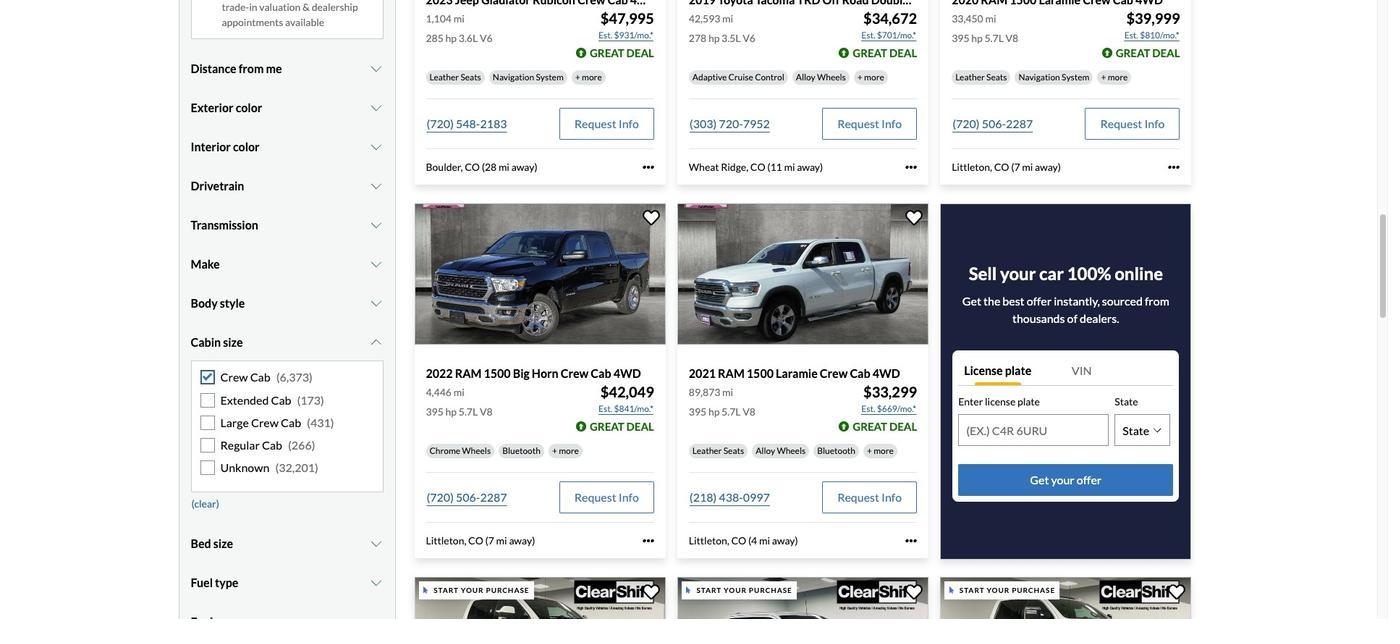 Task type: vqa. For each thing, say whether or not it's contained in the screenshot.
"(Std)" in the This vehicle includes a Money-Back Guarantee* and passed our precise inspection process. Best of all the price you see is the price you pay. No haggling. No back and forth. No pressure. And this price is so good it is guaranteed. *Money-Back Guarantee is valid for 5 days or 250 miles, whichever comes first. Subject to certain terms and conditions. See store for details. Some restrictions apply. Additional Information Air Conditioning,Black 3-Piece Hard Top -Inc: Freedom Panel Storage Bag, Rear Window Defroster, Rear Window Wiper/Washer, Tinted Rear Quarter & Liftgate Windows, Delete Sunrider Soft Top,Power Convenience Group -Inc: Auto Dim Mirror W/Reading Lamp, Front 1- Touch Down Power Windows, Power Heated Mirrors, Security Alarm, Power Locks, Remote Keyless Entry,Black, Cloth Bucket Seats -Inc: Adjustable Head Restraints,Black Clearcoat,3.73 Rear Axle Ratio (Std),Transmission: 5-Speed Automatic (W5A580) -Inc: Tip Start, Hill Descent Control,Engine: 3.6L V6 24V Vvt (Std)
no



Task type: locate. For each thing, give the bounding box(es) containing it.
color right exterior
[[236, 101, 262, 115]]

hp inside 42,593 mi 278 hp 3.5l v6
[[709, 32, 720, 44]]

seats down 3.6l
[[461, 72, 481, 83]]

chevron down image inside transmission dropdown button
[[369, 220, 383, 231]]

2 horizontal spatial leather seats
[[956, 72, 1007, 83]]

diamond black crys 2022 ram 1500 big horn crew cab 4wd pickup truck four-wheel drive 8-speed automatic image
[[414, 203, 666, 345]]

from left "me"
[[239, 62, 264, 76]]

chevron down image for distance from me
[[369, 63, 383, 75]]

chevron down image inside cabin size dropdown button
[[369, 337, 383, 349]]

0 vertical spatial plate
[[1005, 364, 1032, 377]]

cab up extended cab (173)
[[250, 370, 271, 384]]

$39,999 est. $810/mo.*
[[1125, 10, 1180, 41]]

leather seats for $39,999
[[956, 72, 1007, 83]]

0 horizontal spatial alloy
[[756, 445, 776, 456]]

color for interior color
[[233, 140, 260, 154]]

deal for $42,049
[[627, 420, 654, 433]]

0 horizontal spatial seats
[[461, 72, 481, 83]]

1 horizontal spatial leather seats
[[693, 445, 744, 456]]

of
[[1068, 312, 1078, 325]]

$47,995
[[601, 10, 654, 27]]

(720) for $42,049
[[427, 490, 454, 504]]

deal for $47,995
[[627, 46, 654, 59]]

$34,672
[[864, 10, 917, 27]]

mouse pointer image
[[423, 587, 428, 594], [687, 587, 691, 594]]

navigation system for $47,995
[[493, 72, 564, 83]]

(303) 720-7952 button
[[689, 108, 771, 140]]

est. down $33,299
[[862, 403, 876, 414]]

+ for $47,995
[[575, 72, 580, 83]]

request for $33,299
[[838, 490, 880, 504]]

2 navigation from the left
[[1019, 72, 1061, 83]]

your inside button
[[1052, 473, 1075, 487]]

(28
[[482, 161, 497, 173]]

2183
[[480, 117, 507, 130]]

great deal down est. $841/mo.* button in the bottom of the page
[[590, 420, 654, 433]]

(7 for $42,049
[[485, 535, 494, 547]]

(720) 506-2287 button
[[952, 108, 1034, 140], [426, 482, 508, 514]]

hp for $42,049
[[446, 406, 457, 418]]

2 ram from the left
[[718, 366, 745, 380]]

4 chevron down image from the top
[[369, 259, 383, 270]]

est. for $47,995
[[599, 30, 613, 41]]

co for $47,995
[[465, 161, 480, 173]]

est. down $47,995
[[599, 30, 613, 41]]

0 horizontal spatial 506-
[[456, 490, 480, 504]]

chevron down image inside body style dropdown button
[[369, 298, 383, 309]]

alloy for $34,672
[[796, 72, 816, 83]]

get left the
[[963, 294, 982, 308]]

1 chevron down image from the top
[[369, 63, 383, 75]]

sourced
[[1103, 294, 1143, 308]]

395 inside 33,450 mi 395 hp 5.7l v8
[[952, 32, 970, 44]]

hp down '89,873'
[[709, 406, 720, 418]]

0 vertical spatial littleton, co (7 mi away)
[[952, 161, 1061, 173]]

navigation system for $39,999
[[1019, 72, 1090, 83]]

1 start from the left
[[434, 586, 459, 594]]

est. inside $42,049 est. $841/mo.*
[[599, 403, 613, 414]]

1500 left big on the left bottom of the page
[[484, 366, 511, 380]]

0 horizontal spatial navigation
[[493, 72, 534, 83]]

leather down 285
[[430, 72, 459, 83]]

(7 for $39,999
[[1012, 161, 1021, 173]]

chevron down image for exterior color
[[369, 102, 383, 114]]

v8
[[1006, 32, 1019, 44], [480, 406, 493, 418], [743, 406, 756, 418]]

395 for $42,049
[[426, 406, 444, 418]]

great down "est. $810/mo.*" button
[[1116, 46, 1151, 59]]

v6 right the 3.5l
[[743, 32, 756, 44]]

est. down "$34,672"
[[862, 30, 876, 41]]

2 horizontal spatial leather
[[956, 72, 985, 83]]

438-
[[719, 490, 743, 504]]

395 down 33,450
[[952, 32, 970, 44]]

(7
[[1012, 161, 1021, 173], [485, 535, 494, 547]]

1 horizontal spatial offer
[[1077, 473, 1102, 487]]

est. inside $39,999 est. $810/mo.*
[[1125, 30, 1139, 41]]

leather seats down 33,450 mi 395 hp 5.7l v8
[[956, 72, 1007, 83]]

0 horizontal spatial bluetooth
[[503, 445, 541, 456]]

mouse pointer image for 1st the start your purchase link from left
[[423, 587, 428, 594]]

hp inside 89,873 mi 395 hp 5.7l v8
[[709, 406, 720, 418]]

4 chevron down image from the top
[[369, 337, 383, 349]]

2 chevron down image from the top
[[369, 102, 383, 114]]

+
[[575, 72, 580, 83], [858, 72, 863, 83], [1102, 72, 1107, 83], [552, 445, 557, 456], [867, 445, 872, 456]]

interior color
[[191, 140, 260, 154]]

exterior color button
[[191, 90, 383, 126]]

mi
[[454, 12, 465, 25], [723, 12, 734, 25], [986, 12, 997, 25], [499, 161, 510, 173], [784, 161, 795, 173], [1022, 161, 1033, 173], [454, 386, 465, 398], [723, 386, 734, 398], [496, 535, 507, 547], [759, 535, 770, 547]]

unknown (32,201)
[[220, 461, 318, 474]]

0 vertical spatial 2287
[[1006, 117, 1033, 130]]

0 horizontal spatial (7
[[485, 535, 494, 547]]

3 chevron down image from the top
[[369, 298, 383, 309]]

hp down the 4,446
[[446, 406, 457, 418]]

1 horizontal spatial 395
[[689, 406, 707, 418]]

interior color button
[[191, 129, 383, 165]]

v6 inside 1,104 mi 285 hp 3.6l v6
[[480, 32, 493, 44]]

0 horizontal spatial from
[[239, 62, 264, 76]]

0 horizontal spatial start your purchase
[[434, 586, 530, 594]]

0 horizontal spatial 5.7l
[[459, 406, 478, 418]]

0 vertical spatial size
[[223, 336, 243, 349]]

chevron down image inside make dropdown button
[[369, 259, 383, 270]]

license
[[964, 364, 1003, 377]]

ram right 2021
[[718, 366, 745, 380]]

body style button
[[191, 286, 383, 322]]

0 horizontal spatial leather seats
[[430, 72, 481, 83]]

1 horizontal spatial littleton,
[[689, 535, 730, 547]]

(11
[[768, 161, 782, 173]]

1 horizontal spatial 5.7l
[[722, 406, 741, 418]]

chevron down image inside bed size dropdown button
[[369, 538, 383, 550]]

co for $39,999
[[995, 161, 1010, 173]]

2 start your purchase from the left
[[697, 586, 793, 594]]

drivetrain
[[191, 179, 244, 193]]

boulder,
[[426, 161, 463, 173]]

chevron down image for fuel type
[[369, 577, 383, 589]]

distance from me button
[[191, 51, 383, 87]]

request info for $47,995
[[575, 117, 639, 130]]

+ for $39,999
[[1102, 72, 1107, 83]]

size right cabin
[[223, 336, 243, 349]]

(6,373)
[[276, 370, 313, 384]]

1 horizontal spatial littleton, co (7 mi away)
[[952, 161, 1061, 173]]

2 chevron down image from the top
[[369, 220, 383, 231]]

leather for $33,299
[[693, 445, 722, 456]]

0 horizontal spatial navigation system
[[493, 72, 564, 83]]

great for $42,049
[[590, 420, 625, 433]]

chevron down image inside interior color dropdown button
[[369, 142, 383, 153]]

5.7l
[[985, 32, 1004, 44], [459, 406, 478, 418], [722, 406, 741, 418]]

0 vertical spatial get
[[963, 294, 982, 308]]

0 vertical spatial offer
[[1027, 294, 1052, 308]]

1 v6 from the left
[[480, 32, 493, 44]]

1 vertical spatial color
[[233, 140, 260, 154]]

size right bed
[[213, 537, 233, 551]]

v6 for $34,672
[[743, 32, 756, 44]]

0 vertical spatial alloy
[[796, 72, 816, 83]]

v8 inside 89,873 mi 395 hp 5.7l v8
[[743, 406, 756, 418]]

2 horizontal spatial purchase
[[1012, 586, 1056, 594]]

(720)
[[427, 117, 454, 130], [953, 117, 980, 130], [427, 490, 454, 504]]

3 purchase from the left
[[1012, 586, 1056, 594]]

cab up $42,049
[[591, 366, 611, 380]]

great deal down est. $669/mo.* button
[[853, 420, 917, 433]]

720-
[[719, 117, 743, 130]]

est. $669/mo.* button
[[861, 402, 917, 416]]

2 horizontal spatial start
[[960, 586, 985, 594]]

1 horizontal spatial 2287
[[1006, 117, 1033, 130]]

1 horizontal spatial (720) 506-2287 button
[[952, 108, 1034, 140]]

deal for $33,299
[[890, 420, 917, 433]]

v8 inside 33,450 mi 395 hp 5.7l v8
[[1006, 32, 1019, 44]]

1 horizontal spatial navigation
[[1019, 72, 1061, 83]]

request for $42,049
[[575, 490, 617, 504]]

1 system from the left
[[536, 72, 564, 83]]

start your purchase for mouse pointer image for second the start your purchase link from the left
[[697, 586, 793, 594]]

1 horizontal spatial mouse pointer image
[[687, 587, 691, 594]]

hp inside 33,450 mi 395 hp 5.7l v8
[[972, 32, 983, 44]]

0 horizontal spatial 1500
[[484, 366, 511, 380]]

get inside get the best offer instantly, sourced from thousands of dealers.
[[963, 294, 982, 308]]

$34,672 est. $701/mo.*
[[862, 10, 917, 41]]

0 horizontal spatial system
[[536, 72, 564, 83]]

great for $39,999
[[1116, 46, 1151, 59]]

$33,299
[[864, 383, 917, 401]]

alloy right control
[[796, 72, 816, 83]]

$931/mo.*
[[614, 30, 654, 41]]

+ more
[[575, 72, 602, 83], [858, 72, 885, 83], [1102, 72, 1128, 83], [552, 445, 579, 456], [867, 445, 894, 456]]

2 v6 from the left
[[743, 32, 756, 44]]

1 horizontal spatial start your purchase
[[697, 586, 793, 594]]

ellipsis h image for $47,995
[[643, 162, 654, 173]]

ram for $42,049
[[455, 366, 482, 380]]

v8 inside 4,446 mi 395 hp 5.7l v8
[[480, 406, 493, 418]]

(clear) button
[[191, 493, 220, 514]]

start for mouse pointer image for second the start your purchase link from the left
[[697, 586, 722, 594]]

info for $33,299
[[882, 490, 902, 504]]

1 vertical spatial size
[[213, 537, 233, 551]]

more for $39,999
[[1108, 72, 1128, 83]]

great deal down 'est. $701/mo.*' "button"
[[853, 46, 917, 59]]

deal
[[627, 46, 654, 59], [890, 46, 917, 59], [1153, 46, 1180, 59], [627, 420, 654, 433], [890, 420, 917, 433]]

v6 for $47,995
[[480, 32, 493, 44]]

2 start from the left
[[697, 586, 722, 594]]

1 horizontal spatial get
[[1030, 473, 1049, 487]]

0 horizontal spatial leather
[[430, 72, 459, 83]]

(266)
[[288, 438, 315, 452]]

est. down $39,999
[[1125, 30, 1139, 41]]

2 purchase from the left
[[749, 586, 793, 594]]

get the best offer instantly, sourced from thousands of dealers.
[[963, 294, 1170, 325]]

ellipsis h image
[[643, 535, 654, 547]]

est. inside $33,299 est. $669/mo.*
[[862, 403, 876, 414]]

2 1500 from the left
[[747, 366, 774, 380]]

(720) for $39,999
[[953, 117, 980, 130]]

seats for $47,995
[[461, 72, 481, 83]]

off white 2021 gmc sierra 3500hd denali crew cab 4wd pickup truck four-wheel drive 10-speed automatic image
[[941, 577, 1192, 619]]

1 horizontal spatial leather
[[693, 445, 722, 456]]

2 horizontal spatial v8
[[1006, 32, 1019, 44]]

cab up unknown (32,201)
[[262, 438, 282, 452]]

mi inside 4,446 mi 395 hp 5.7l v8
[[454, 386, 465, 398]]

0 vertical spatial (720) 506-2287
[[953, 117, 1033, 130]]

3.6l
[[459, 32, 478, 44]]

color right interior
[[233, 140, 260, 154]]

away) for $42,049
[[509, 535, 535, 547]]

cab up large crew cab (431)
[[271, 393, 291, 407]]

1 horizontal spatial start your purchase link
[[678, 577, 932, 619]]

offer inside button
[[1077, 473, 1102, 487]]

est. down $42,049
[[599, 403, 613, 414]]

wheels
[[817, 72, 846, 83], [462, 445, 491, 456], [777, 445, 806, 456]]

1 vertical spatial get
[[1030, 473, 1049, 487]]

5 chevron down image from the top
[[369, 538, 383, 550]]

395 inside 89,873 mi 395 hp 5.7l v8
[[689, 406, 707, 418]]

1 vertical spatial (720) 506-2287 button
[[426, 482, 508, 514]]

1 ram from the left
[[455, 366, 482, 380]]

navigation for $39,999
[[1019, 72, 1061, 83]]

0 vertical spatial (720) 506-2287 button
[[952, 108, 1034, 140]]

0 horizontal spatial offer
[[1027, 294, 1052, 308]]

chevron down image inside fuel type dropdown button
[[369, 577, 383, 589]]

chevron down image inside drivetrain dropdown button
[[369, 181, 383, 192]]

plate
[[1005, 364, 1032, 377], [1018, 396, 1040, 408]]

0 horizontal spatial v8
[[480, 406, 493, 418]]

v6 right 3.6l
[[480, 32, 493, 44]]

395
[[952, 32, 970, 44], [426, 406, 444, 418], [689, 406, 707, 418]]

395 down '89,873'
[[689, 406, 707, 418]]

2 horizontal spatial start your purchase
[[960, 586, 1056, 594]]

2 horizontal spatial littleton,
[[952, 161, 993, 173]]

395 inside 4,446 mi 395 hp 5.7l v8
[[426, 406, 444, 418]]

1500 left 'laramie' at the bottom of the page
[[747, 366, 774, 380]]

(720) for $47,995
[[427, 117, 454, 130]]

$701/mo.*
[[877, 30, 917, 41]]

3 chevron down image from the top
[[369, 181, 383, 192]]

395 down the 4,446
[[426, 406, 444, 418]]

(303)
[[690, 117, 717, 130]]

1 vertical spatial alloy
[[756, 445, 776, 456]]

ellipsis h image for $39,999
[[1169, 162, 1180, 173]]

get inside button
[[1030, 473, 1049, 487]]

deal down $931/mo.*
[[627, 46, 654, 59]]

0 horizontal spatial get
[[963, 294, 982, 308]]

1 vertical spatial 2287
[[480, 490, 507, 504]]

0 horizontal spatial wheels
[[462, 445, 491, 456]]

great down est. $669/mo.* button
[[853, 420, 888, 433]]

v8 for $42,049
[[480, 406, 493, 418]]

leather seats
[[430, 72, 481, 83], [956, 72, 1007, 83], [693, 445, 744, 456]]

$841/mo.*
[[614, 403, 654, 414]]

body
[[191, 296, 218, 310]]

cab
[[591, 366, 611, 380], [850, 366, 871, 380], [250, 370, 271, 384], [271, 393, 291, 407], [281, 415, 301, 429], [262, 438, 282, 452]]

ram right 2022
[[455, 366, 482, 380]]

thousands
[[1013, 312, 1065, 325]]

your for white 2019 ford f-350 super duty lariat crew cab 4wd pickup truck four-wheel drive 6-speed automatic "image"
[[461, 586, 484, 594]]

1 mouse pointer image from the left
[[423, 587, 428, 594]]

33,450
[[952, 12, 984, 25]]

hp inside 1,104 mi 285 hp 3.6l v6
[[446, 32, 457, 44]]

(720) inside (720) 548-2183 "button"
[[427, 117, 454, 130]]

hp right 278
[[709, 32, 720, 44]]

deal down $701/mo.*
[[890, 46, 917, 59]]

0 horizontal spatial start
[[434, 586, 459, 594]]

deal down $810/mo.*
[[1153, 46, 1180, 59]]

$47,995 est. $931/mo.*
[[599, 10, 654, 41]]

hp down 33,450
[[972, 32, 983, 44]]

adaptive cruise control
[[693, 72, 785, 83]]

2 system from the left
[[1062, 72, 1090, 83]]

3 start from the left
[[960, 586, 985, 594]]

1 horizontal spatial ram
[[718, 366, 745, 380]]

alloy wheels for $33,299
[[756, 445, 806, 456]]

1 horizontal spatial wheels
[[777, 445, 806, 456]]

5.7l inside 89,873 mi 395 hp 5.7l v8
[[722, 406, 741, 418]]

great down 'est. $701/mo.*' "button"
[[853, 46, 888, 59]]

hp inside 4,446 mi 395 hp 5.7l v8
[[446, 406, 457, 418]]

seats up 438-
[[724, 445, 744, 456]]

1 horizontal spatial 4wd
[[873, 366, 900, 380]]

1 purchase from the left
[[486, 586, 530, 594]]

(173)
[[297, 393, 324, 407]]

0 vertical spatial alloy wheels
[[796, 72, 846, 83]]

1 horizontal spatial bluetooth
[[818, 445, 856, 456]]

1 vertical spatial 506-
[[456, 490, 480, 504]]

$39,999
[[1127, 10, 1180, 27]]

5 chevron down image from the top
[[369, 577, 383, 589]]

drivetrain button
[[191, 168, 383, 205]]

away) for $47,995
[[512, 161, 538, 173]]

wheels for $34,672
[[817, 72, 846, 83]]

0 horizontal spatial purchase
[[486, 586, 530, 594]]

chevron down image for interior color
[[369, 142, 383, 153]]

ram
[[455, 366, 482, 380], [718, 366, 745, 380]]

bed size
[[191, 537, 233, 551]]

bed size button
[[191, 526, 383, 562]]

5.7l inside 4,446 mi 395 hp 5.7l v8
[[459, 406, 478, 418]]

1 horizontal spatial 1500
[[747, 366, 774, 380]]

leather seats for $33,299
[[693, 445, 744, 456]]

1 1500 from the left
[[484, 366, 511, 380]]

littleton, for $42,049
[[426, 535, 467, 547]]

0 horizontal spatial ram
[[455, 366, 482, 380]]

great deal down est. $931/mo.* button on the top left of page
[[590, 46, 654, 59]]

0 horizontal spatial (720) 506-2287
[[427, 490, 507, 504]]

0 vertical spatial 506-
[[982, 117, 1006, 130]]

4wd up $33,299
[[873, 366, 900, 380]]

more for $42,049
[[559, 445, 579, 456]]

crew up the extended on the left bottom of the page
[[220, 370, 248, 384]]

ellipsis h image
[[643, 162, 654, 173], [906, 162, 917, 173], [1169, 162, 1180, 173], [906, 535, 917, 547]]

$33,299 est. $669/mo.*
[[862, 383, 917, 414]]

offer inside get the best offer instantly, sourced from thousands of dealers.
[[1027, 294, 1052, 308]]

deal down $841/mo.*
[[627, 420, 654, 433]]

2 horizontal spatial 395
[[952, 32, 970, 44]]

co for $33,299
[[732, 535, 747, 547]]

0 horizontal spatial mouse pointer image
[[423, 587, 428, 594]]

0 horizontal spatial (720) 506-2287 button
[[426, 482, 508, 514]]

tab list
[[959, 356, 1174, 385]]

0 horizontal spatial 4wd
[[614, 366, 641, 380]]

crew right 'laramie' at the bottom of the page
[[820, 366, 848, 380]]

0 vertical spatial from
[[239, 62, 264, 76]]

deal down $669/mo.* at the bottom right
[[890, 420, 917, 433]]

2 4wd from the left
[[873, 366, 900, 380]]

info for $47,995
[[619, 117, 639, 130]]

great down est. $931/mo.* button on the top left of page
[[590, 46, 625, 59]]

great deal for $39,999
[[1116, 46, 1180, 59]]

start your purchase for mouse pointer icon
[[960, 586, 1056, 594]]

great deal
[[590, 46, 654, 59], [853, 46, 917, 59], [1116, 46, 1180, 59], [590, 420, 654, 433], [853, 420, 917, 433]]

1 horizontal spatial system
[[1062, 72, 1090, 83]]

leather seats down 3.6l
[[430, 72, 481, 83]]

purchase
[[486, 586, 530, 594], [749, 586, 793, 594], [1012, 586, 1056, 594]]

leather
[[430, 72, 459, 83], [956, 72, 985, 83], [693, 445, 722, 456]]

great down est. $841/mo.* button in the bottom of the page
[[590, 420, 625, 433]]

co for $42,049
[[469, 535, 484, 547]]

1 vertical spatial alloy wheels
[[756, 445, 806, 456]]

1 vertical spatial (7
[[485, 535, 494, 547]]

5.7l for $39,999
[[985, 32, 1004, 44]]

mi inside 89,873 mi 395 hp 5.7l v8
[[723, 386, 734, 398]]

leather up the '(218)'
[[693, 445, 722, 456]]

great for $34,672
[[853, 46, 888, 59]]

est.
[[599, 30, 613, 41], [862, 30, 876, 41], [1125, 30, 1139, 41], [599, 403, 613, 414], [862, 403, 876, 414]]

chevron down image for make
[[369, 259, 383, 270]]

leather seats up (218) 438-0997
[[693, 445, 744, 456]]

1 horizontal spatial purchase
[[749, 586, 793, 594]]

great deal down "est. $810/mo.*" button
[[1116, 46, 1180, 59]]

1 horizontal spatial from
[[1145, 294, 1170, 308]]

littleton, for $33,299
[[689, 535, 730, 547]]

1 horizontal spatial navigation system
[[1019, 72, 1090, 83]]

0 horizontal spatial littleton, co (7 mi away)
[[426, 535, 535, 547]]

1 vertical spatial (720) 506-2287
[[427, 490, 507, 504]]

3 start your purchase link from the left
[[941, 577, 1195, 619]]

0 vertical spatial (7
[[1012, 161, 1021, 173]]

2 bluetooth from the left
[[818, 445, 856, 456]]

request info button
[[560, 108, 654, 140], [823, 108, 917, 140], [1086, 108, 1180, 140], [560, 482, 654, 514], [823, 482, 917, 514]]

hp right 285
[[446, 32, 457, 44]]

1 horizontal spatial seats
[[724, 445, 744, 456]]

0 horizontal spatial 2287
[[480, 490, 507, 504]]

littleton,
[[952, 161, 993, 173], [426, 535, 467, 547], [689, 535, 730, 547]]

1 horizontal spatial (720) 506-2287
[[953, 117, 1033, 130]]

get down 'enter license plate' field
[[1030, 473, 1049, 487]]

leather down 33,450 mi 395 hp 5.7l v8
[[956, 72, 985, 83]]

chevron down image
[[369, 63, 383, 75], [369, 102, 383, 114], [369, 181, 383, 192], [369, 259, 383, 270], [369, 577, 383, 589]]

wheels for $33,299
[[777, 445, 806, 456]]

adaptive
[[693, 72, 727, 83]]

more for $34,672
[[865, 72, 885, 83]]

2 horizontal spatial seats
[[987, 72, 1007, 83]]

chevron down image inside exterior color dropdown button
[[369, 102, 383, 114]]

0 horizontal spatial start your purchase link
[[414, 577, 669, 619]]

from down the "online"
[[1145, 294, 1170, 308]]

1 navigation from the left
[[493, 72, 534, 83]]

distance
[[191, 62, 236, 76]]

2 navigation system from the left
[[1019, 72, 1090, 83]]

1 horizontal spatial v8
[[743, 406, 756, 418]]

1 horizontal spatial 506-
[[982, 117, 1006, 130]]

2 horizontal spatial 5.7l
[[985, 32, 1004, 44]]

0 vertical spatial color
[[236, 101, 262, 115]]

(218) 438-0997
[[690, 490, 770, 504]]

cabin size
[[191, 336, 243, 349]]

alloy up 0997
[[756, 445, 776, 456]]

1 horizontal spatial start
[[697, 586, 722, 594]]

1 vertical spatial from
[[1145, 294, 1170, 308]]

0 horizontal spatial v6
[[480, 32, 493, 44]]

regular cab (266)
[[220, 438, 315, 452]]

2 mouse pointer image from the left
[[687, 587, 691, 594]]

ellipsis h image for $34,672
[[906, 162, 917, 173]]

$42,049
[[601, 383, 654, 401]]

4wd up $42,049
[[614, 366, 641, 380]]

alloy wheels up 0997
[[756, 445, 806, 456]]

0 horizontal spatial littleton,
[[426, 535, 467, 547]]

online
[[1115, 263, 1163, 284]]

0 horizontal spatial 395
[[426, 406, 444, 418]]

seats for $39,999
[[987, 72, 1007, 83]]

seats down 33,450 mi 395 hp 5.7l v8
[[987, 72, 1007, 83]]

request for $47,995
[[575, 117, 617, 130]]

get for get your offer
[[1030, 473, 1049, 487]]

hp for $47,995
[[446, 32, 457, 44]]

2 horizontal spatial wheels
[[817, 72, 846, 83]]

crew
[[561, 366, 589, 380], [820, 366, 848, 380], [220, 370, 248, 384], [251, 415, 279, 429]]

(720) 506-2287 for $39,999
[[953, 117, 1033, 130]]

3 start your purchase from the left
[[960, 586, 1056, 594]]

v6 inside 42,593 mi 278 hp 3.5l v6
[[743, 32, 756, 44]]

1 start your purchase from the left
[[434, 586, 530, 594]]

great deal for $33,299
[[853, 420, 917, 433]]

alloy wheels right control
[[796, 72, 846, 83]]

boulder, co (28 mi away)
[[426, 161, 538, 173]]

1 horizontal spatial (7
[[1012, 161, 1021, 173]]

alloy for $33,299
[[756, 445, 776, 456]]

est. inside $34,672 est. $701/mo.*
[[862, 30, 876, 41]]

littleton, co (7 mi away) for $42,049
[[426, 535, 535, 547]]

1 navigation system from the left
[[493, 72, 564, 83]]

get for get the best offer instantly, sourced from thousands of dealers.
[[963, 294, 982, 308]]

5.7l inside 33,450 mi 395 hp 5.7l v8
[[985, 32, 1004, 44]]

1 vertical spatial offer
[[1077, 473, 1102, 487]]

chevron down image
[[369, 142, 383, 153], [369, 220, 383, 231], [369, 298, 383, 309], [369, 337, 383, 349], [369, 538, 383, 550]]

chevron down image inside distance from me dropdown button
[[369, 63, 383, 75]]

est. inside '$47,995 est. $931/mo.*'
[[599, 30, 613, 41]]

2 horizontal spatial start your purchase link
[[941, 577, 1195, 619]]

1 vertical spatial littleton, co (7 mi away)
[[426, 535, 535, 547]]

1 chevron down image from the top
[[369, 142, 383, 153]]



Task type: describe. For each thing, give the bounding box(es) containing it.
hp for $33,299
[[709, 406, 720, 418]]

ram for $33,299
[[718, 366, 745, 380]]

1,104
[[426, 12, 452, 25]]

1500 for $42,049
[[484, 366, 511, 380]]

(720) 506-2287 button for $39,999
[[952, 108, 1034, 140]]

away) for $39,999
[[1035, 161, 1061, 173]]

ivory white tri-coat pearlcoat 2021 ram 1500 laramie crew cab 4wd pickup truck four-wheel drive 8-speed automatic image
[[678, 203, 929, 345]]

tab list containing license plate
[[959, 356, 1174, 385]]

(431)
[[307, 415, 334, 429]]

+ more for $34,672
[[858, 72, 885, 83]]

vin tab
[[1066, 356, 1174, 385]]

size for cabin size
[[223, 336, 243, 349]]

enter
[[959, 396, 983, 408]]

unknown
[[220, 461, 270, 474]]

1 4wd from the left
[[614, 366, 641, 380]]

chevron down image for bed size
[[369, 538, 383, 550]]

1 vertical spatial plate
[[1018, 396, 1040, 408]]

style
[[220, 296, 245, 310]]

crew up regular cab (266)
[[251, 415, 279, 429]]

(4
[[749, 535, 757, 547]]

(clear)
[[192, 497, 219, 510]]

2287 for $42,049
[[480, 490, 507, 504]]

chevron down image for drivetrain
[[369, 181, 383, 192]]

(218) 438-0997 button
[[689, 482, 771, 514]]

great deal for $34,672
[[853, 46, 917, 59]]

395 for $33,299
[[689, 406, 707, 418]]

dealers.
[[1080, 312, 1120, 325]]

license
[[985, 396, 1016, 408]]

395 for $39,999
[[952, 32, 970, 44]]

transmission
[[191, 218, 258, 232]]

your for off white 2021 gmc sierra 3500hd denali crew cab 4wd pickup truck four-wheel drive 10-speed automatic image
[[987, 586, 1010, 594]]

away) for $33,299
[[772, 535, 798, 547]]

request info for $33,299
[[838, 490, 902, 504]]

license plate tab
[[959, 356, 1066, 385]]

v8 for $39,999
[[1006, 32, 1019, 44]]

mi inside 42,593 mi 278 hp 3.5l v6
[[723, 12, 734, 25]]

info for $34,672
[[882, 117, 902, 130]]

1 bluetooth from the left
[[503, 445, 541, 456]]

transmission button
[[191, 207, 383, 244]]

request info button for $39,999
[[1086, 108, 1180, 140]]

2022 ram 1500 big horn crew cab 4wd
[[426, 366, 641, 380]]

start for mouse pointer icon
[[960, 586, 985, 594]]

chevron down image for body style
[[369, 298, 383, 309]]

license plate
[[964, 364, 1032, 377]]

(218)
[[690, 490, 717, 504]]

+ for $42,049
[[552, 445, 557, 456]]

(720) 548-2183
[[427, 117, 507, 130]]

42,593
[[689, 12, 721, 25]]

the
[[984, 294, 1001, 308]]

2 start your purchase link from the left
[[678, 577, 932, 619]]

chrome wheels
[[430, 445, 491, 456]]

littleton, for $39,999
[[952, 161, 993, 173]]

cab up $33,299
[[850, 366, 871, 380]]

3.5l
[[722, 32, 741, 44]]

est. for $33,299
[[862, 403, 876, 414]]

est. $841/mo.* button
[[598, 402, 654, 416]]

great for $33,299
[[853, 420, 888, 433]]

mi inside 1,104 mi 285 hp 3.6l v6
[[454, 12, 465, 25]]

chrome
[[430, 445, 461, 456]]

system for $47,995
[[536, 72, 564, 83]]

mouse pointer image
[[950, 587, 954, 594]]

5.7l for $42,049
[[459, 406, 478, 418]]

wheat
[[689, 161, 719, 173]]

color for exterior color
[[236, 101, 262, 115]]

sell your car 100% online
[[969, 263, 1163, 284]]

ellipsis h image for $33,299
[[906, 535, 917, 547]]

$669/mo.*
[[877, 403, 917, 414]]

cabin size button
[[191, 325, 383, 361]]

285
[[426, 32, 444, 44]]

wheat ridge, co (11 mi away)
[[689, 161, 823, 173]]

mi inside 33,450 mi 395 hp 5.7l v8
[[986, 12, 997, 25]]

info for $39,999
[[1145, 117, 1165, 130]]

great deal for $47,995
[[590, 46, 654, 59]]

sell
[[969, 263, 997, 284]]

est. $931/mo.* button
[[598, 28, 654, 43]]

hp for $39,999
[[972, 32, 983, 44]]

4,446
[[426, 386, 452, 398]]

large crew cab (431)
[[220, 415, 334, 429]]

leather for $39,999
[[956, 72, 985, 83]]

est. $701/mo.* button
[[861, 28, 917, 43]]

est. for $34,672
[[862, 30, 876, 41]]

white 2023 ford f-150 xlt supercrew 4wd pickup truck four-wheel drive 10-speed automatic image
[[678, 577, 929, 619]]

interior
[[191, 140, 231, 154]]

request info button for $33,299
[[823, 482, 917, 514]]

1,104 mi 285 hp 3.6l v6
[[426, 12, 493, 44]]

1500 for $33,299
[[747, 366, 774, 380]]

vin
[[1072, 364, 1092, 377]]

white 2019 ford f-350 super duty lariat crew cab 4wd pickup truck four-wheel drive 6-speed automatic image
[[414, 577, 666, 619]]

cabin
[[191, 336, 221, 349]]

start your purchase for mouse pointer image related to 1st the start your purchase link from left
[[434, 586, 530, 594]]

2287 for $39,999
[[1006, 117, 1033, 130]]

2021 ram 1500 laramie crew cab 4wd
[[689, 366, 900, 380]]

make
[[191, 257, 220, 271]]

fuel
[[191, 576, 213, 590]]

request info for $42,049
[[575, 490, 639, 504]]

(720) 548-2183 button
[[426, 108, 508, 140]]

7952
[[743, 117, 770, 130]]

from inside get the best offer instantly, sourced from thousands of dealers.
[[1145, 294, 1170, 308]]

Enter license plate field
[[959, 415, 1109, 445]]

request info for $39,999
[[1101, 117, 1165, 130]]

plate inside tab
[[1005, 364, 1032, 377]]

enter license plate
[[959, 396, 1040, 408]]

info for $42,049
[[619, 490, 639, 504]]

(32,201)
[[275, 461, 318, 474]]

exterior
[[191, 101, 234, 115]]

est. $810/mo.* button
[[1124, 28, 1180, 43]]

506- for $39,999
[[982, 117, 1006, 130]]

get your offer
[[1030, 473, 1102, 487]]

size for bed size
[[213, 537, 233, 551]]

89,873
[[689, 386, 721, 398]]

extended cab (173)
[[220, 393, 324, 407]]

navigation for $47,995
[[493, 72, 534, 83]]

littleton, co (4 mi away)
[[689, 535, 798, 547]]

more for $47,995
[[582, 72, 602, 83]]

chevron down image for transmission
[[369, 220, 383, 231]]

1 start your purchase link from the left
[[414, 577, 669, 619]]

(720) 506-2287 for $42,049
[[427, 490, 507, 504]]

request for $34,672
[[838, 117, 880, 130]]

(720) 506-2287 button for $42,049
[[426, 482, 508, 514]]

$42,049 est. $841/mo.*
[[599, 383, 654, 414]]

great deal for $42,049
[[590, 420, 654, 433]]

request info button for $42,049
[[560, 482, 654, 514]]

548-
[[456, 117, 480, 130]]

extended
[[220, 393, 269, 407]]

cab up (266)
[[281, 415, 301, 429]]

regular
[[220, 438, 260, 452]]

$810/mo.*
[[1140, 30, 1180, 41]]

278
[[689, 32, 707, 44]]

crew right horn
[[561, 366, 589, 380]]

large
[[220, 415, 249, 429]]

from inside dropdown button
[[239, 62, 264, 76]]

best
[[1003, 294, 1025, 308]]

big
[[513, 366, 530, 380]]

state
[[1115, 396, 1139, 408]]

cruise
[[729, 72, 754, 83]]

make button
[[191, 247, 383, 283]]

leather seats for $47,995
[[430, 72, 481, 83]]

instantly,
[[1054, 294, 1100, 308]]

506- for $42,049
[[456, 490, 480, 504]]

horn
[[532, 366, 559, 380]]

0997
[[743, 490, 770, 504]]

purchase for mouse pointer image related to 1st the start your purchase link from left
[[486, 586, 530, 594]]

hp for $34,672
[[709, 32, 720, 44]]

deal for $34,672
[[890, 46, 917, 59]]

+ more for $39,999
[[1102, 72, 1128, 83]]

est. for $39,999
[[1125, 30, 1139, 41]]

request info for $34,672
[[838, 117, 902, 130]]

chevron down image for cabin size
[[369, 337, 383, 349]]

get your offer button
[[959, 464, 1174, 496]]

(303) 720-7952
[[690, 117, 770, 130]]

100%
[[1068, 263, 1112, 284]]

me
[[266, 62, 282, 76]]

distance from me
[[191, 62, 282, 76]]

request for $39,999
[[1101, 117, 1143, 130]]

start for mouse pointer image related to 1st the start your purchase link from left
[[434, 586, 459, 594]]

ridge,
[[721, 161, 749, 173]]



